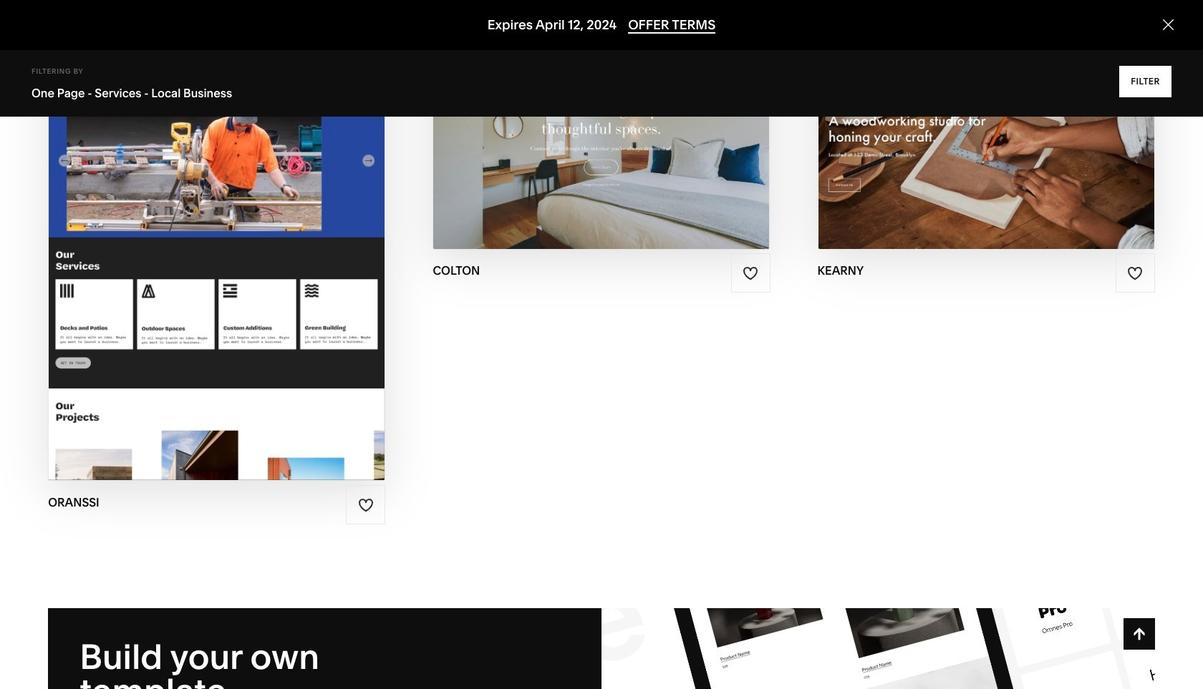 Task type: describe. For each thing, give the bounding box(es) containing it.
oranssi image
[[49, 33, 385, 481]]

add colton to your favorites list image
[[743, 266, 759, 282]]



Task type: vqa. For each thing, say whether or not it's contained in the screenshot.
the Add Kearny to your favorites list image
no



Task type: locate. For each thing, give the bounding box(es) containing it.
kearny image
[[819, 33, 1155, 249]]

colton image
[[434, 33, 770, 249]]

back to top image
[[1132, 627, 1148, 643]]

add oranssi to your favorites list image
[[358, 498, 374, 514]]

preview of building your own template image
[[602, 609, 1156, 690]]



